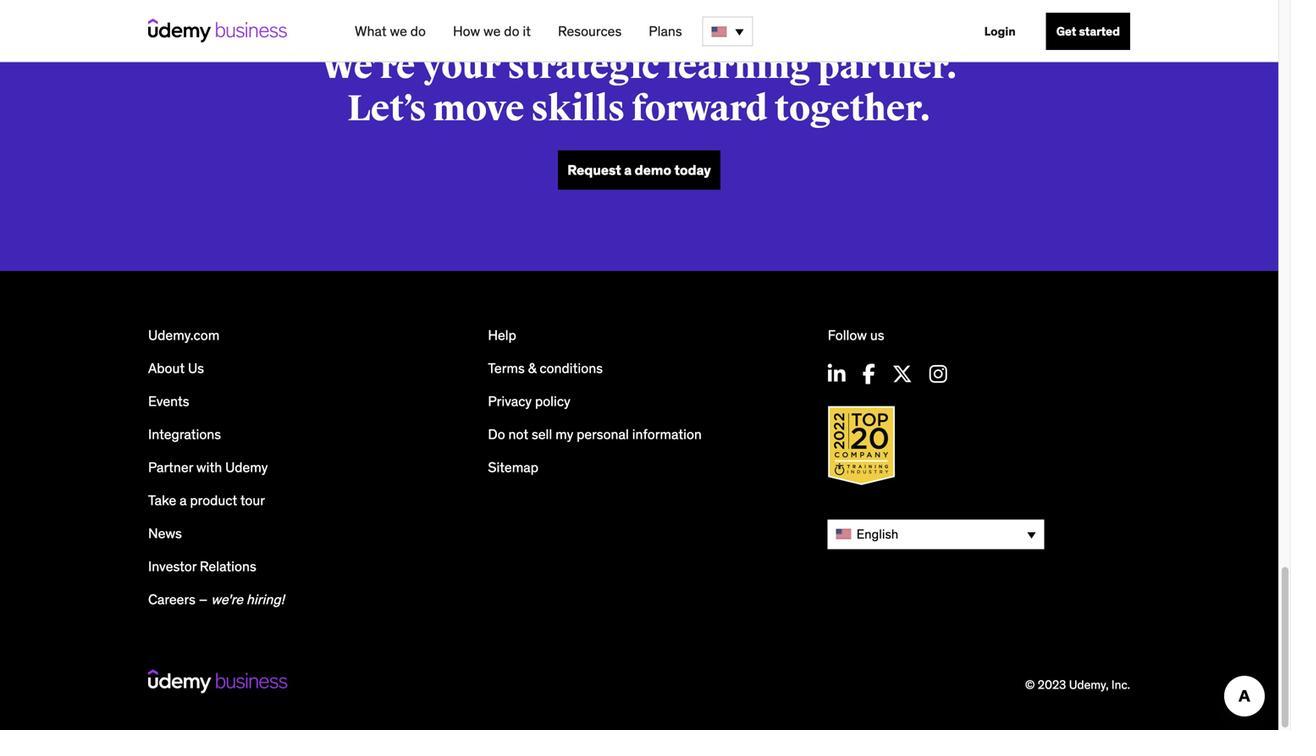 Task type: locate. For each thing, give the bounding box(es) containing it.
© 2023 udemy, inc. link
[[1026, 677, 1131, 693]]

integrations
[[148, 426, 221, 443]]

1 horizontal spatial we
[[484, 22, 501, 40]]

1 vertical spatial a
[[180, 492, 187, 509]]

news
[[148, 525, 182, 542]]

2023
[[1038, 677, 1067, 693]]

get started link
[[1047, 13, 1131, 50]]

personal
[[577, 426, 629, 443]]

with
[[196, 459, 222, 476]]

strategic
[[508, 45, 660, 89]]

login
[[985, 24, 1016, 39]]

© 2023 udemy, inc.
[[1026, 677, 1131, 693]]

do not sell my personal information link
[[488, 426, 702, 443]]

1 horizontal spatial a
[[625, 162, 632, 179]]

footer element
[[148, 271, 1131, 610]]

a badge showing that udemy business was named by credly.com as one of the top 20 it & technical training companies in 2022 image
[[824, 403, 900, 489]]

partner
[[148, 459, 193, 476]]

take a product tour link
[[148, 492, 265, 509]]

we
[[390, 22, 407, 40], [484, 22, 501, 40]]

what we do button
[[348, 16, 433, 47]]

do right the what
[[411, 22, 426, 40]]

sitemap link
[[488, 459, 539, 476]]

we're your strategic learning partner. let's move skills forward together.
[[321, 45, 958, 131]]

what we do
[[355, 22, 426, 40]]

do left it
[[504, 22, 520, 40]]

a inside button
[[625, 162, 632, 179]]

a left demo
[[625, 162, 632, 179]]

take a product tour
[[148, 492, 265, 509]]

terms
[[488, 360, 525, 377]]

careers
[[148, 591, 196, 608]]

tour
[[240, 492, 265, 509]]

about us link
[[148, 360, 204, 377]]

it
[[523, 22, 531, 40]]

product
[[190, 492, 237, 509]]

do for what we do
[[411, 22, 426, 40]]

started
[[1080, 24, 1121, 39]]

udemy.com link
[[148, 327, 220, 344]]

sitemap
[[488, 459, 539, 476]]

a inside footer element
[[180, 492, 187, 509]]

1 do from the left
[[411, 22, 426, 40]]

do
[[411, 22, 426, 40], [504, 22, 520, 40]]

plans
[[649, 22, 683, 40]]

0 horizontal spatial do
[[411, 22, 426, 40]]

investor relations link
[[148, 558, 256, 575]]

let's
[[348, 87, 427, 131]]

2 we from the left
[[484, 22, 501, 40]]

partner with udemy
[[148, 459, 268, 476]]

we right the what
[[390, 22, 407, 40]]

2 do from the left
[[504, 22, 520, 40]]

demo
[[635, 162, 672, 179]]

about us
[[148, 360, 204, 377]]

help
[[488, 327, 517, 344]]

udemy.com
[[148, 327, 220, 344]]

udemy business logo image
[[148, 670, 288, 694]]

0 horizontal spatial a
[[180, 492, 187, 509]]

how
[[453, 22, 480, 40]]

request a demo today
[[568, 162, 711, 179]]

partner.
[[819, 45, 958, 89]]

events link
[[148, 393, 189, 410]]

linkedin in image
[[828, 364, 846, 384]]

a
[[625, 162, 632, 179], [180, 492, 187, 509]]

privacy policy link
[[488, 393, 571, 410]]

we right how
[[484, 22, 501, 40]]

us
[[871, 327, 885, 344]]

resources button
[[552, 16, 629, 47]]

today
[[675, 162, 711, 179]]

learning
[[667, 45, 812, 89]]

resources
[[558, 22, 622, 40]]

do not sell my personal information
[[488, 426, 702, 443]]

news link
[[148, 525, 182, 542]]

events
[[148, 393, 189, 410]]

udemy business image
[[148, 19, 287, 42]]

privacy policy
[[488, 393, 571, 410]]

udemy,
[[1070, 677, 1109, 693]]

1 we from the left
[[390, 22, 407, 40]]

request a demo today button
[[558, 151, 721, 190]]

conditions
[[540, 360, 603, 377]]

0 vertical spatial a
[[625, 162, 632, 179]]

sell
[[532, 426, 553, 443]]

a right take
[[180, 492, 187, 509]]

1 horizontal spatial do
[[504, 22, 520, 40]]

0 horizontal spatial we
[[390, 22, 407, 40]]



Task type: describe. For each thing, give the bounding box(es) containing it.
menu navigation
[[341, 0, 1131, 63]]

relations
[[200, 558, 256, 575]]

forward
[[632, 87, 769, 131]]

english
[[857, 526, 899, 542]]

–
[[199, 591, 208, 608]]

what
[[355, 22, 387, 40]]

inc.
[[1112, 677, 1131, 693]]

integrations link
[[148, 426, 221, 443]]

request
[[568, 162, 622, 179]]

instagram image
[[930, 364, 948, 384]]

english link
[[828, 520, 1045, 549]]

my
[[556, 426, 574, 443]]

request a demo today link
[[558, 151, 721, 190]]

we for what
[[390, 22, 407, 40]]

privacy
[[488, 393, 532, 410]]

do
[[488, 426, 505, 443]]

investor
[[148, 558, 197, 575]]

us
[[188, 360, 204, 377]]

investor relations
[[148, 558, 256, 575]]

udemy
[[225, 459, 268, 476]]

x twitter image
[[893, 364, 913, 384]]

&
[[528, 360, 537, 377]]

together.
[[775, 87, 932, 131]]

hiring!
[[246, 591, 285, 608]]

policy
[[535, 393, 571, 410]]

your
[[422, 45, 501, 89]]

get started
[[1057, 24, 1121, 39]]

careers – we're hiring!
[[148, 591, 285, 608]]

get
[[1057, 24, 1077, 39]]

move
[[434, 87, 525, 131]]

how we do it
[[453, 22, 531, 40]]

not
[[509, 426, 529, 443]]

login button
[[975, 13, 1027, 50]]

how we do it button
[[446, 16, 538, 47]]

we're
[[211, 591, 243, 608]]

follow
[[828, 327, 867, 344]]

terms & conditions
[[488, 360, 603, 377]]

a for take
[[180, 492, 187, 509]]

plans button
[[642, 16, 689, 47]]

we for how
[[484, 22, 501, 40]]

help link
[[488, 327, 517, 344]]

terms & conditions link
[[488, 360, 603, 377]]

we're
[[321, 45, 416, 89]]

partner with udemy link
[[148, 459, 268, 476]]

do for how we do it
[[504, 22, 520, 40]]

©
[[1026, 677, 1036, 693]]

about
[[148, 360, 185, 377]]

a for request
[[625, 162, 632, 179]]

follow us
[[828, 327, 885, 344]]

skills
[[532, 87, 625, 131]]

information
[[633, 426, 702, 443]]

facebook f image
[[863, 364, 876, 384]]

take
[[148, 492, 176, 509]]



Task type: vqa. For each thing, say whether or not it's contained in the screenshot.
hiring!
yes



